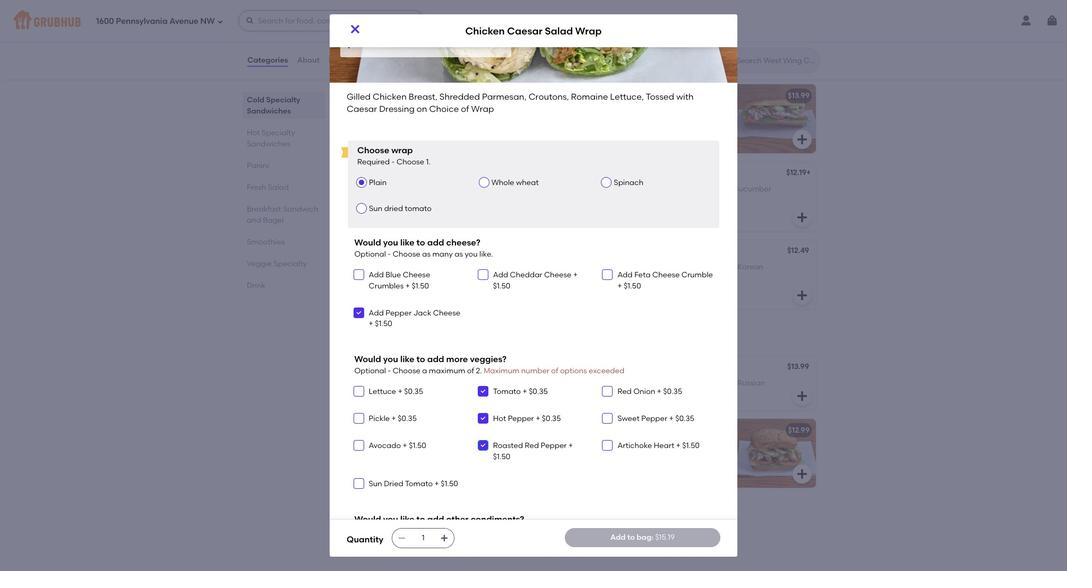 Task type: describe. For each thing, give the bounding box(es) containing it.
veggie specialty tab
[[247, 259, 321, 270]]

0 horizontal spatial choice
[[399, 295, 425, 304]]

breakfast
[[247, 205, 281, 214]]

add cheddar cheese + $1.50
[[493, 271, 578, 291]]

spinach,
[[704, 263, 736, 272]]

2.
[[476, 367, 482, 376]]

cucumber
[[733, 185, 771, 194]]

hot for hot corn beef, melted swiss, sauerkraut, russian dressing on toasted rye.
[[593, 379, 606, 388]]

sub.
[[491, 390, 506, 399]]

mayo
[[637, 273, 657, 282]]

beef inside the hot roast beef and roast turkey breast, melted provolone, russian dressing on toasted sub roll.
[[390, 519, 407, 529]]

veggies?
[[470, 355, 507, 365]]

1 vertical spatial romaine
[[433, 273, 465, 282]]

bagel
[[263, 216, 284, 225]]

blue
[[386, 271, 401, 280]]

sandwich up crispy
[[394, 91, 430, 100]]

$0.35 up new yorker hot sandwich
[[398, 415, 417, 424]]

hot roast beef jalapeno sandwich
[[355, 364, 484, 373]]

cobbie cold sandwich
[[593, 91, 677, 100]]

onion
[[633, 388, 655, 397]]

hot roast beef and roast turkey breast, melted provolone, russian dressing on toasted sub roll. button
[[349, 498, 578, 551]]

1 horizontal spatial croutons,
[[529, 92, 569, 102]]

Search West Wing Cafe - Penn Ave search field
[[735, 56, 817, 66]]

on inside "hot roast beef, melted jalapeno havarti, horseradish and worcestershire sauce on toasted sub."
[[450, 390, 460, 399]]

reviews button
[[328, 41, 359, 80]]

pepper inside roasted red pepper + $1.50
[[541, 442, 567, 451]]

- inside would you like to add more veggies? optional - choose a maximum of 2. maximum number of options exceeded
[[388, 367, 391, 376]]

tomato,
[[660, 185, 690, 194]]

avocado, for on
[[675, 441, 709, 450]]

cheese inside "add pepper jack  cheese + $1.50"
[[433, 309, 460, 318]]

$12.49 +
[[547, 90, 573, 99]]

like for cheese?
[[400, 238, 415, 248]]

pickle
[[369, 415, 390, 424]]

salad inside chicken caesar salad wrap $15.19
[[439, 25, 472, 38]]

0 horizontal spatial tossed
[[386, 284, 411, 293]]

2 vertical spatial lettuce,
[[355, 284, 385, 293]]

beef, for beef
[[390, 379, 408, 388]]

on inside turkey breast, provolone, avocado, lettuce, tomato, mayo on sub roll.
[[675, 39, 684, 48]]

pennsylvania
[[116, 16, 168, 26]]

cheese?
[[446, 238, 480, 248]]

maximum
[[484, 367, 519, 376]]

hot right focaccia
[[723, 426, 736, 435]]

choose down wrap
[[397, 157, 424, 166]]

0 vertical spatial gilled
[[347, 92, 371, 102]]

hot up "corn"
[[623, 364, 636, 373]]

$1.50 inside add feta cheese crumble + $1.50
[[624, 282, 641, 291]]

crumble
[[682, 271, 713, 280]]

would for would you like to add more veggies?
[[354, 355, 381, 365]]

$11.49
[[548, 12, 569, 21]]

breast, inside turkey breast, provolone, avocado, lettuce, tomato, mayo on sub roll.
[[618, 28, 643, 37]]

roll. inside turkey breast, provolone, avocado, lettuce, tomato, mayo on sub roll.
[[700, 39, 713, 48]]

mayo inside crispy bacon, lettuce, tomato, mayo on toasted choice of bread.
[[466, 28, 487, 37]]

veggie specialty
[[247, 260, 307, 269]]

1 horizontal spatial red
[[618, 388, 632, 397]]

on inside crispy bacon, lettuce, tomato, mayo on toasted choice of bread.
[[488, 28, 498, 37]]

0 horizontal spatial with
[[413, 284, 428, 293]]

rye. inside hot corn beef, melted swiss, sauerkraut, russian dressing on toasted rye.
[[666, 390, 679, 399]]

sub inside turkey breast, provolone, avocado, lettuce, tomato, mayo on sub roll.
[[686, 39, 698, 48]]

tasty
[[593, 13, 612, 22]]

sub inside the hot roast beef and roast turkey breast, melted provolone, russian dressing on toasted sub roll.
[[497, 530, 510, 539]]

turkey inside turkey breast, provolone, avocado, lettuce, tomato, mayo on sub roll.
[[593, 28, 616, 37]]

optional inside would you like to add more veggies? optional - choose a maximum of 2. maximum number of options exceeded
[[354, 367, 386, 376]]

avocado, inside honey maple turkey, avocado, spinach, korean bbq sauce, mayo on choice of wrap
[[669, 263, 703, 272]]

$12.99
[[788, 426, 810, 435]]

swiss,
[[673, 379, 693, 388]]

$0.35 down a
[[404, 388, 423, 397]]

roll. inside the hot roast beef and roast turkey breast, melted provolone, russian dressing on toasted sub roll.
[[511, 530, 524, 539]]

you for more
[[383, 355, 398, 365]]

1.
[[426, 157, 431, 166]]

artichoke heart + $1.50
[[618, 442, 700, 451]]

cold inside cold specialty sandwiches
[[247, 96, 264, 105]]

to left bag:
[[627, 534, 635, 543]]

number
[[521, 367, 550, 376]]

sandwich up hot beef pastrami, melted swiss, homemade coleslaw, russian dressing on toasted rye.
[[413, 426, 449, 435]]

on inside avocado, lettuce, tomato, red onion, cucumber on choice of bread.
[[593, 195, 602, 204]]

artichoke
[[618, 442, 652, 451]]

- inside 'choose wrap required - choose 1.'
[[392, 157, 395, 166]]

0 vertical spatial breast,
[[409, 92, 437, 102]]

dressing inside hot beef pastrami, melted swiss, homemade coleslaw, russian dressing on toasted rye.
[[419, 452, 450, 461]]

cheese for +
[[544, 271, 572, 280]]

tomato, for ham, turkey, crispy bacon, lettuce, tomato, mayo on toasted choice of bread.
[[481, 106, 510, 116]]

would you like to add more veggies? optional - choose a maximum of 2. maximum number of options exceeded
[[354, 355, 624, 376]]

bread. inside ham, turkey, crispy bacon, lettuce, tomato, mayo on toasted choice of bread.
[[431, 117, 454, 126]]

and inside the breakfast sandwich and bagel
[[247, 216, 261, 225]]

add for more
[[427, 355, 444, 365]]

feta
[[634, 271, 651, 280]]

sandwich up jalapeno at the bottom of the page
[[448, 364, 484, 373]]

toasted inside "hot roast beef, melted jalapeno havarti, horseradish and worcestershire sauce on toasted sub."
[[461, 390, 489, 399]]

choice inside honey maple turkey, avocado, spinach, korean bbq sauce, mayo on choice of wrap
[[670, 273, 695, 282]]

1 horizontal spatial tomato
[[493, 388, 521, 397]]

cobbie
[[593, 91, 620, 100]]

grilled for grilled chicken breast, avocado, lettuce, tomato, honey mustard on rosemary focaccia.
[[593, 441, 617, 450]]

veggie for veggie
[[593, 170, 618, 179]]

corn
[[608, 379, 624, 388]]

korean
[[738, 263, 763, 272]]

choose wrap required - choose 1.
[[357, 146, 431, 166]]

+ inside roasted red pepper + $1.50
[[569, 442, 573, 451]]

lettuce, inside crispy bacon, lettuce, tomato, mayo on toasted choice of bread.
[[407, 28, 434, 37]]

you down cheese?
[[465, 250, 478, 259]]

italian
[[355, 170, 379, 179]]

tomato
[[405, 205, 432, 214]]

beef inside hot beef pastrami, melted swiss, homemade coleslaw, russian dressing on toasted rye.
[[370, 441, 386, 450]]

exceeded
[[589, 367, 624, 376]]

coleslaw,
[[355, 452, 388, 461]]

+ $1.50
[[404, 282, 429, 291]]

salad inside tab
[[268, 183, 289, 192]]

ham,
[[355, 106, 375, 116]]

$0.35 down the number
[[529, 388, 548, 397]]

1 horizontal spatial chicken caesar salad wrap
[[465, 25, 602, 37]]

roast for beef
[[370, 519, 388, 529]]

dressing inside hot corn beef, melted swiss, sauerkraut, russian dressing on toasted rye.
[[593, 390, 623, 399]]

$12.49 for $12.49
[[787, 246, 809, 256]]

on inside honey maple turkey, avocado, spinach, korean bbq sauce, mayo on choice of wrap
[[659, 273, 668, 282]]

chicken
[[618, 441, 646, 450]]

honey
[[652, 452, 674, 461]]

hot roast beef, melted jalapeno havarti, horseradish and worcestershire sauce on toasted sub.
[[355, 379, 542, 399]]

lettuce + $0.35
[[369, 388, 423, 397]]

on inside hot corn beef, melted swiss, sauerkraut, russian dressing on toasted rye.
[[625, 390, 634, 399]]

and inside the hot roast beef and roast turkey breast, melted provolone, russian dressing on toasted sub roll.
[[408, 519, 423, 529]]

to for more
[[417, 355, 425, 365]]

cheddar
[[510, 271, 542, 280]]

tomato + $0.35
[[493, 388, 548, 397]]

provolone, inside turkey breast, provolone, avocado, lettuce, tomato, mayo on sub roll.
[[645, 28, 683, 37]]

cobbie cold sandwich image
[[736, 85, 816, 154]]

1 vertical spatial breast,
[[409, 263, 434, 272]]

1 vertical spatial dressing
[[355, 295, 386, 304]]

avenue
[[169, 16, 198, 26]]

sandwich left "$12.99"
[[738, 426, 774, 435]]

$1.50 inside "add pepper jack  cheese + $1.50"
[[375, 320, 392, 329]]

reviews
[[329, 56, 358, 65]]

+ inside the add cheddar cheese + $1.50
[[573, 271, 578, 280]]

lettuce, inside avocado, lettuce, tomato, red onion, cucumber on choice of bread.
[[629, 185, 658, 194]]

on inside hot beef pastrami, melted swiss, homemade coleslaw, russian dressing on toasted rye.
[[451, 452, 461, 461]]

1 vertical spatial gilled chicken breast, shredded parmesan, croutons, romaine lettuce, tossed with caesar dressing on choice of wrap
[[355, 263, 471, 304]]

on inside the hot roast beef and roast turkey breast, melted provolone, russian dressing on toasted sub roll.
[[456, 530, 465, 539]]

chicken caesar salad wrap $15.19
[[347, 25, 505, 50]]

sweet
[[618, 415, 640, 424]]

of inside honey maple turkey, avocado, spinach, korean bbq sauce, mayo on choice of wrap
[[697, 273, 704, 282]]

nw
[[200, 16, 215, 26]]

sandwich up chicken caesar salad wrap $15.19
[[389, 13, 425, 22]]

jalapeno
[[437, 379, 469, 388]]

0 vertical spatial gilled chicken breast, shredded parmesan, croutons, romaine lettuce, tossed with caesar dressing on choice of wrap
[[347, 92, 696, 114]]

main navigation navigation
[[0, 0, 1067, 41]]

options
[[560, 367, 587, 376]]

$1.50 down new yorker hot sandwich
[[409, 442, 426, 451]]

about
[[297, 56, 320, 65]]

sandwich inside the breakfast sandwich and bagel
[[283, 205, 318, 214]]

drink
[[247, 281, 265, 290]]

add for cheese?
[[427, 238, 444, 248]]

melted for toasted
[[646, 379, 671, 388]]

sandwich inside button
[[400, 170, 436, 179]]

cold for blt cold sandwich
[[370, 13, 388, 22]]

hot for hot beef pastrami, melted swiss, homemade coleslaw, russian dressing on toasted rye.
[[355, 441, 368, 450]]

0 horizontal spatial croutons,
[[396, 273, 431, 282]]

other
[[446, 515, 469, 525]]

pepper for hot
[[508, 415, 534, 424]]

Input item quantity number field
[[412, 529, 435, 548]]

honey
[[593, 263, 616, 272]]

svg image inside main navigation navigation
[[1046, 14, 1059, 27]]

sun for sun dried tomato + $1.50
[[369, 480, 382, 489]]

choose up required
[[357, 146, 389, 156]]

cold up turkey breast, provolone, avocado, lettuce, tomato, mayo on sub roll.
[[639, 13, 657, 22]]

1600 pennsylvania avenue nw
[[96, 16, 215, 26]]

avocado + $1.50
[[369, 442, 426, 451]]

blt
[[355, 13, 368, 22]]

many
[[432, 250, 453, 259]]

avocado, inside avocado, lettuce, tomato, red onion, cucumber on choice of bread.
[[593, 185, 627, 194]]

sauce,
[[611, 273, 635, 282]]

wrap inside honey maple turkey, avocado, spinach, korean bbq sauce, mayo on choice of wrap
[[706, 273, 726, 282]]

0 vertical spatial parmesan,
[[482, 92, 527, 102]]

$0.35 right 'onion' in the bottom right of the page
[[663, 388, 682, 397]]

1 horizontal spatial with
[[676, 92, 694, 102]]

roast up the input item quantity number field
[[424, 519, 443, 529]]

hot up the pastrami,
[[398, 426, 411, 435]]

on inside grilled chicken breast, avocado, lettuce, tomato, honey mustard on rosemary focaccia.
[[708, 452, 718, 461]]

turkey breast, provolone, avocado, lettuce, tomato, mayo on sub roll.
[[593, 28, 718, 48]]

$1.50 down hot beef pastrami, melted swiss, homemade coleslaw, russian dressing on toasted rye.
[[441, 480, 458, 489]]

italian cold sandwich button
[[349, 163, 578, 232]]

a
[[422, 367, 427, 376]]

avocado, lettuce, tomato, red onion, cucumber on choice of bread.
[[593, 185, 771, 204]]

bacon, inside ham, turkey, crispy bacon, lettuce, tomato, mayo on toasted choice of bread.
[[425, 106, 450, 116]]

toasted inside crispy bacon, lettuce, tomato, mayo on toasted choice of bread.
[[499, 28, 527, 37]]

sun dried tomato
[[369, 205, 432, 214]]

1 vertical spatial tomato
[[405, 480, 433, 489]]

0 vertical spatial shredded
[[440, 92, 480, 102]]

ham, turkey, crispy bacon, lettuce, tomato, mayo on toasted choice of bread.
[[355, 106, 532, 126]]

add for add cheddar cheese + $1.50
[[493, 271, 508, 280]]

lettuce, for grilled chicken breast, avocado, lettuce, tomato, honey mustard on rosemary focaccia.
[[593, 452, 620, 461]]

blt cold sandwich
[[355, 13, 425, 22]]

0 vertical spatial dressing
[[379, 104, 415, 114]]

and inside "hot roast beef, melted jalapeno havarti, horseradish and worcestershire sauce on toasted sub."
[[355, 390, 370, 399]]

panini tab
[[247, 160, 321, 171]]

hot pepper + $0.35
[[493, 415, 561, 424]]

more
[[446, 355, 468, 365]]

$0.35 up roasted red pepper + $1.50
[[542, 415, 561, 424]]

fresh salad tab
[[247, 182, 321, 193]]

bread. for veggie
[[639, 195, 663, 204]]

whole wheat
[[491, 178, 539, 187]]

lettuce
[[369, 388, 396, 397]]

$1.50 up jack
[[412, 282, 429, 291]]

mayo for ham, turkey, crispy bacon, lettuce, tomato, mayo on toasted choice of bread.
[[512, 106, 532, 116]]

hot for hot pepper + $0.35
[[493, 415, 506, 424]]

rosemary
[[593, 463, 627, 472]]

quantity
[[347, 535, 383, 546]]

roasted red pepper + $1.50
[[493, 442, 573, 462]]

+ inside "add pepper jack  cheese + $1.50"
[[369, 320, 373, 329]]

about button
[[297, 41, 320, 80]]

panini
[[247, 161, 269, 170]]

honey maple turkey, avocado, spinach, korean bbq sauce, mayo on choice of wrap
[[593, 263, 763, 282]]

cold for cobbie cold sandwich
[[622, 91, 639, 100]]

tomato, inside crispy bacon, lettuce, tomato, mayo on toasted choice of bread.
[[436, 28, 464, 37]]

pepper for add
[[386, 309, 412, 318]]

categories
[[247, 56, 288, 65]]

sweet pepper + $0.35
[[618, 415, 694, 424]]

$1.50 inside the add cheddar cheese + $1.50
[[493, 282, 510, 291]]



Task type: vqa. For each thing, say whether or not it's contained in the screenshot.
Add within Add Feta Cheese Crumble + $1.50
yes



Task type: locate. For each thing, give the bounding box(es) containing it.
1 vertical spatial sun
[[369, 480, 382, 489]]

0 vertical spatial $12.49
[[547, 90, 569, 99]]

1 vertical spatial beef
[[390, 519, 407, 529]]

tomato down maximum
[[493, 388, 521, 397]]

and
[[247, 216, 261, 225], [355, 390, 370, 399], [408, 519, 423, 529]]

hot inside the hot roast beef and roast turkey breast, melted provolone, russian dressing on toasted sub roll.
[[355, 519, 368, 529]]

grilled
[[593, 426, 617, 435], [593, 441, 617, 450]]

shredded
[[440, 92, 480, 102], [436, 263, 471, 272]]

beef
[[370, 441, 386, 450], [390, 519, 407, 529]]

roasted
[[493, 442, 523, 451]]

0 horizontal spatial bread.
[[390, 39, 414, 48]]

2 add from the top
[[427, 355, 444, 365]]

specialty up 'hot specialty sandwiches' tab
[[266, 96, 300, 105]]

mayo for turkey breast, provolone, avocado, lettuce, tomato, mayo on sub roll.
[[652, 39, 673, 48]]

mustard
[[676, 452, 707, 461]]

rueben
[[593, 364, 621, 373]]

add pepper jack  cheese + $1.50
[[369, 309, 460, 329]]

chicken
[[347, 25, 393, 38], [465, 25, 505, 37], [373, 92, 407, 102], [355, 248, 385, 257], [378, 263, 407, 272], [619, 426, 649, 435]]

veggie
[[593, 170, 618, 179], [247, 260, 272, 269]]

rye.
[[666, 390, 679, 399], [492, 452, 505, 461]]

1 horizontal spatial $15.19
[[655, 534, 675, 543]]

mayo inside turkey breast, provolone, avocado, lettuce, tomato, mayo on sub roll.
[[652, 39, 673, 48]]

add up maximum
[[427, 355, 444, 365]]

choose inside the would you like to add cheese? optional - choose as many as you like.
[[393, 250, 420, 259]]

bread. for blt cold sandwich
[[390, 39, 414, 48]]

1 like from the top
[[400, 238, 415, 248]]

sandwich right the cobbie
[[641, 91, 677, 100]]

tomato, for turkey breast, provolone, avocado, lettuce, tomato, mayo on sub roll.
[[622, 39, 651, 48]]

1 horizontal spatial provolone,
[[645, 28, 683, 37]]

hot specialty sandwiches
[[247, 128, 295, 149]]

0 horizontal spatial bacon,
[[380, 28, 405, 37]]

sandwich down fresh salad tab at top left
[[283, 205, 318, 214]]

- inside the would you like to add cheese? optional - choose as many as you like.
[[388, 250, 391, 259]]

wrap
[[474, 25, 505, 38], [575, 25, 602, 37], [471, 104, 494, 114], [438, 248, 459, 257], [706, 273, 726, 282], [435, 295, 455, 304]]

hot left roast
[[355, 364, 368, 373]]

focaccia
[[687, 426, 721, 435]]

2 horizontal spatial red
[[691, 185, 705, 194]]

choice for blt cold sandwich
[[355, 39, 379, 48]]

breast, inside the hot roast beef and roast turkey breast, melted provolone, russian dressing on toasted sub roll.
[[469, 519, 494, 529]]

2 horizontal spatial choice
[[670, 273, 695, 282]]

cheese right jack
[[433, 309, 460, 318]]

like down sun dried tomato
[[400, 238, 415, 248]]

$13.99 for hot roast beef, melted jalapeno havarti, horseradish and worcestershire sauce on toasted sub.
[[550, 363, 571, 372]]

wheat
[[516, 178, 539, 187]]

chicken caesar salad wrap up blue
[[355, 248, 459, 257]]

red inside roasted red pepper + $1.50
[[525, 442, 539, 451]]

new yorker hot sandwich
[[355, 426, 449, 435]]

provolone, inside the hot roast beef and roast turkey breast, melted provolone, russian dressing on toasted sub roll.
[[355, 530, 393, 539]]

1 horizontal spatial and
[[355, 390, 370, 399]]

gilled
[[347, 92, 371, 102], [355, 263, 376, 272]]

1 vertical spatial like
[[400, 355, 415, 365]]

melted for on
[[424, 441, 450, 450]]

melted
[[410, 379, 435, 388], [646, 379, 671, 388], [424, 441, 450, 450], [495, 519, 521, 529]]

havarti,
[[471, 379, 498, 388]]

red onion + $0.35
[[618, 388, 682, 397]]

roast inside "hot roast beef, melted jalapeno havarti, horseradish and worcestershire sauce on toasted sub."
[[370, 379, 388, 388]]

add inside add blue cheese crumbles
[[369, 271, 384, 280]]

1 vertical spatial avocado,
[[669, 263, 703, 272]]

0 horizontal spatial veggie
[[247, 260, 272, 269]]

smoothies tab
[[247, 237, 321, 248]]

choice inside ham, turkey, crispy bacon, lettuce, tomato, mayo on toasted choice of bread.
[[396, 117, 420, 126]]

$1.50 down feta
[[624, 282, 641, 291]]

1 horizontal spatial avocado,
[[669, 263, 703, 272]]

of inside ham, turkey, crispy bacon, lettuce, tomato, mayo on toasted choice of bread.
[[422, 117, 429, 126]]

add left cheddar
[[493, 271, 508, 280]]

would inside the would you like to add cheese? optional - choose as many as you like.
[[354, 238, 381, 248]]

russian inside the hot roast beef and roast turkey breast, melted provolone, russian dressing on toasted sub roll.
[[395, 530, 422, 539]]

2 optional from the top
[[354, 367, 386, 376]]

tomato, inside grilled chicken breast, avocado, lettuce, tomato, honey mustard on rosemary focaccia.
[[622, 452, 651, 461]]

optional inside the would you like to add cheese? optional - choose as many as you like.
[[354, 250, 386, 259]]

1 horizontal spatial veggie
[[593, 170, 618, 179]]

and up the input item quantity number field
[[408, 519, 423, 529]]

cheese inside add feta cheese crumble + $1.50
[[652, 271, 680, 280]]

cheese for crumbles
[[403, 271, 430, 280]]

fresh
[[247, 183, 266, 192]]

to for other
[[417, 515, 425, 525]]

melted inside hot beef pastrami, melted swiss, homemade coleslaw, russian dressing on toasted rye.
[[424, 441, 450, 450]]

$0.35 up grilled chicken breast on focaccia hot sandwich in the bottom of the page
[[675, 415, 694, 424]]

0 horizontal spatial beef
[[370, 441, 386, 450]]

0 horizontal spatial $12.49
[[547, 90, 569, 99]]

would left beef
[[354, 355, 381, 365]]

1 vertical spatial add
[[427, 355, 444, 365]]

0 vertical spatial and
[[247, 216, 261, 225]]

breast, down the would you like to add cheese? optional - choose as many as you like.
[[409, 263, 434, 272]]

pepper up breast
[[641, 415, 667, 424]]

dried
[[384, 480, 403, 489]]

$1.50 down cheddar
[[493, 282, 510, 291]]

1 vertical spatial and
[[355, 390, 370, 399]]

specialty for hot specialty sandwiches
[[262, 128, 295, 138]]

choose up blue
[[393, 250, 420, 259]]

wrap
[[391, 146, 413, 156]]

tasty turkey cold sandwich image
[[736, 7, 816, 76]]

0 horizontal spatial provolone,
[[355, 530, 393, 539]]

cheese up the + $1.50
[[403, 271, 430, 280]]

1 horizontal spatial choice
[[429, 104, 459, 114]]

add for add to bag: $15.19
[[610, 534, 626, 543]]

tomato right dried
[[405, 480, 433, 489]]

pepper for sweet
[[641, 415, 667, 424]]

choice down the + $1.50
[[399, 295, 425, 304]]

0 vertical spatial avocado,
[[593, 185, 627, 194]]

add feta cheese crumble + $1.50
[[618, 271, 713, 291]]

1 vertical spatial mayo
[[652, 39, 673, 48]]

you for cheese?
[[383, 238, 398, 248]]

0 vertical spatial dressing
[[593, 390, 623, 399]]

2 as from the left
[[455, 250, 463, 259]]

new
[[355, 426, 372, 435]]

$15.19 inside chicken caesar salad wrap $15.19
[[347, 40, 370, 50]]

0 horizontal spatial sub
[[497, 530, 510, 539]]

1 vertical spatial bacon,
[[425, 106, 450, 116]]

red inside avocado, lettuce, tomato, red onion, cucumber on choice of bread.
[[691, 185, 705, 194]]

veggie inside veggie specialty tab
[[247, 260, 272, 269]]

2 would from the top
[[354, 355, 381, 365]]

pepper inside "add pepper jack  cheese + $1.50"
[[386, 309, 412, 318]]

plain
[[369, 178, 387, 187]]

sandwich down 1.
[[400, 170, 436, 179]]

0 vertical spatial sub
[[686, 39, 698, 48]]

italian cold sandwich image
[[499, 163, 578, 232]]

choice right crispy
[[429, 104, 459, 114]]

pickle + $0.35
[[369, 415, 417, 424]]

you for other
[[383, 515, 398, 525]]

$12.49 for $12.49 +
[[547, 90, 569, 99]]

dressing down the would you like to add other condiments?
[[424, 530, 454, 539]]

$1.50 inside roasted red pepper + $1.50
[[493, 453, 510, 462]]

mayo inside ham, turkey, crispy bacon, lettuce, tomato, mayo on toasted choice of bread.
[[512, 106, 532, 116]]

categories button
[[247, 41, 289, 80]]

bag:
[[637, 534, 653, 543]]

toasted inside the hot roast beef and roast turkey breast, melted provolone, russian dressing on toasted sub roll.
[[467, 530, 495, 539]]

cold specialty sandwiches
[[247, 96, 300, 116]]

1 horizontal spatial bacon,
[[425, 106, 450, 116]]

2 sandwiches from the top
[[247, 140, 290, 149]]

1 vertical spatial grilled
[[593, 441, 617, 450]]

beef, for sandwich
[[626, 379, 644, 388]]

$1.50 up mustard
[[682, 442, 700, 451]]

0 vertical spatial turkey
[[614, 13, 638, 22]]

rye. inside hot beef pastrami, melted swiss, homemade coleslaw, russian dressing on toasted rye.
[[492, 452, 505, 461]]

would up crumbles
[[354, 238, 381, 248]]

would for would you like to add cheese?
[[354, 238, 381, 248]]

provolone, left the input item quantity number field
[[355, 530, 393, 539]]

search icon image
[[719, 54, 732, 67]]

2 vertical spatial add
[[427, 515, 444, 525]]

russian down the pastrami,
[[390, 452, 418, 461]]

add for add feta cheese crumble + $1.50
[[618, 271, 633, 280]]

0 vertical spatial lettuce,
[[610, 92, 644, 102]]

like for other
[[400, 515, 415, 525]]

toasted inside ham, turkey, crispy bacon, lettuce, tomato, mayo on toasted choice of bread.
[[366, 117, 394, 126]]

2 vertical spatial specialty
[[273, 260, 307, 269]]

0 vertical spatial tossed
[[646, 92, 674, 102]]

shredded up ham, turkey, crispy bacon, lettuce, tomato, mayo on toasted choice of bread.
[[440, 92, 480, 102]]

sandwiches inside cold specialty sandwiches
[[247, 107, 291, 116]]

1 horizontal spatial romaine
[[571, 92, 608, 102]]

rye. down homemade
[[492, 452, 505, 461]]

1 beef, from the left
[[390, 379, 408, 388]]

add for add pepper jack  cheese + $1.50
[[369, 309, 384, 318]]

0 vertical spatial breast,
[[618, 28, 643, 37]]

melted left swiss,
[[646, 379, 671, 388]]

hot up coleslaw,
[[355, 441, 368, 450]]

0 vertical spatial choice
[[429, 104, 459, 114]]

hot inside hot corn beef, melted swiss, sauerkraut, russian dressing on toasted rye.
[[593, 379, 606, 388]]

like for more
[[400, 355, 415, 365]]

1 vertical spatial turkey
[[593, 28, 616, 37]]

0 vertical spatial specialty
[[266, 96, 300, 105]]

breast, inside grilled chicken breast, avocado, lettuce, tomato, honey mustard on rosemary focaccia.
[[648, 441, 673, 450]]

turkey,
[[642, 263, 667, 272]]

1 vertical spatial -
[[388, 250, 391, 259]]

choice inside avocado, lettuce, tomato, red onion, cucumber on choice of bread.
[[604, 195, 628, 204]]

swiss,
[[452, 441, 473, 450]]

roast down roast
[[370, 379, 388, 388]]

cheese for crumble
[[652, 271, 680, 280]]

avocado,
[[684, 28, 718, 37], [675, 441, 709, 450]]

2 horizontal spatial bread.
[[639, 195, 663, 204]]

1 vertical spatial red
[[618, 388, 632, 397]]

bbq
[[593, 273, 609, 282]]

1600
[[96, 16, 114, 26]]

of inside crispy bacon, lettuce, tomato, mayo on toasted choice of bread.
[[381, 39, 388, 48]]

lettuce, right crispy
[[452, 106, 479, 116]]

tasty turkey cold sandwich
[[593, 13, 695, 22]]

you up 'quantity'
[[383, 515, 398, 525]]

of inside avocado, lettuce, tomato, red onion, cucumber on choice of bread.
[[630, 195, 637, 204]]

avocado, inside turkey breast, provolone, avocado, lettuce, tomato, mayo on sub roll.
[[684, 28, 718, 37]]

crispy
[[355, 28, 378, 37]]

2 vertical spatial bread.
[[639, 195, 663, 204]]

sandwiches for cold
[[247, 107, 291, 116]]

cold
[[370, 13, 388, 22], [639, 13, 657, 22], [374, 91, 392, 100], [622, 91, 639, 100], [247, 96, 264, 105], [380, 170, 398, 179]]

breast, up honey
[[648, 441, 673, 450]]

1 vertical spatial rye.
[[492, 452, 505, 461]]

specialty for cold specialty sandwiches
[[266, 96, 300, 105]]

specialty
[[266, 96, 300, 105], [262, 128, 295, 138], [273, 260, 307, 269]]

0 vertical spatial $15.19
[[347, 40, 370, 50]]

cheese right cheddar
[[544, 271, 572, 280]]

beef, inside "hot roast beef, melted jalapeno havarti, horseradish and worcestershire sauce on toasted sub."
[[390, 379, 408, 388]]

1 vertical spatial avocado,
[[675, 441, 709, 450]]

0 vertical spatial provolone,
[[645, 28, 683, 37]]

1 horizontal spatial breast,
[[618, 28, 643, 37]]

melted down a
[[410, 379, 435, 388]]

1 grilled from the top
[[593, 426, 617, 435]]

jalapeno
[[411, 364, 446, 373]]

chicken inside chicken caesar salad wrap $15.19
[[347, 25, 393, 38]]

0 vertical spatial mayo
[[466, 28, 487, 37]]

melted for sauce
[[410, 379, 435, 388]]

sandwiches up hot specialty sandwiches
[[247, 107, 291, 116]]

0 vertical spatial sandwiches
[[247, 107, 291, 116]]

breast
[[651, 426, 674, 435]]

grilled inside grilled chicken breast, avocado, lettuce, tomato, honey mustard on rosemary focaccia.
[[593, 441, 617, 450]]

bread.
[[390, 39, 414, 48], [431, 117, 454, 126], [639, 195, 663, 204]]

with
[[676, 92, 694, 102], [413, 284, 428, 293]]

sauce
[[427, 390, 449, 399]]

hot specialty sandwiches tab
[[247, 127, 321, 150]]

beef
[[393, 364, 409, 373]]

red left onion,
[[691, 185, 705, 194]]

2 vertical spatial choice
[[399, 295, 425, 304]]

add inside would you like to add more veggies? optional - choose a maximum of 2. maximum number of options exceeded
[[427, 355, 444, 365]]

sandwich up red onion + $0.35
[[638, 364, 674, 373]]

you up the lettuce + $0.35
[[383, 355, 398, 365]]

toasted
[[499, 28, 527, 37], [366, 117, 394, 126], [461, 390, 489, 399], [636, 390, 664, 399], [462, 452, 490, 461], [467, 530, 495, 539]]

crumbles
[[369, 282, 404, 291]]

like right roast
[[400, 355, 415, 365]]

0 horizontal spatial as
[[422, 250, 431, 259]]

+ inside add feta cheese crumble + $1.50
[[618, 282, 622, 291]]

$1.50 down roasted
[[493, 453, 510, 462]]

3 would from the top
[[354, 515, 381, 525]]

optional up blue
[[354, 250, 386, 259]]

hot inside hot specialty sandwiches
[[247, 128, 260, 138]]

add inside "add pepper jack  cheese + $1.50"
[[369, 309, 384, 318]]

avocado, for sandwich
[[684, 28, 718, 37]]

0 vertical spatial optional
[[354, 250, 386, 259]]

specialty inside cold specialty sandwiches
[[266, 96, 300, 105]]

melted inside "hot roast beef, melted jalapeno havarti, horseradish and worcestershire sauce on toasted sub."
[[410, 379, 435, 388]]

specialty inside hot specialty sandwiches
[[262, 128, 295, 138]]

hot for hot roast beef, melted jalapeno havarti, horseradish and worcestershire sauce on toasted sub.
[[355, 379, 368, 388]]

$12.19
[[786, 168, 806, 177]]

beef, up worcestershire
[[390, 379, 408, 388]]

choose inside would you like to add more veggies? optional - choose a maximum of 2. maximum number of options exceeded
[[393, 367, 420, 376]]

pepper down hot pepper + $0.35
[[541, 442, 567, 451]]

- up italian cold sandwich
[[392, 157, 395, 166]]

sandwich up turkey breast, provolone, avocado, lettuce, tomato, mayo on sub roll.
[[659, 13, 695, 22]]

drink tab
[[247, 280, 321, 291]]

beef, inside hot corn beef, melted swiss, sauerkraut, russian dressing on toasted rye.
[[626, 379, 644, 388]]

to for cheese?
[[417, 238, 425, 248]]

1 vertical spatial choice
[[396, 117, 420, 126]]

2 vertical spatial russian
[[395, 530, 422, 539]]

add
[[369, 271, 384, 280], [493, 271, 508, 280], [618, 271, 633, 280], [369, 309, 384, 318], [610, 534, 626, 543]]

lettuce, for ham, turkey, crispy bacon, lettuce, tomato, mayo on toasted choice of bread.
[[452, 106, 479, 116]]

red right roasted
[[525, 442, 539, 451]]

svg image
[[246, 16, 254, 25], [217, 18, 223, 25], [796, 133, 809, 146], [796, 211, 809, 224], [480, 389, 486, 395], [480, 416, 486, 422], [480, 443, 486, 449], [796, 468, 809, 481], [398, 535, 406, 543], [440, 535, 449, 543]]

1 vertical spatial shredded
[[436, 263, 471, 272]]

club
[[355, 91, 373, 100]]

to up a
[[417, 355, 425, 365]]

hot inside "hot roast beef, melted jalapeno havarti, horseradish and worcestershire sauce on toasted sub."
[[355, 379, 368, 388]]

tomato, for grilled chicken breast, avocado, lettuce, tomato, honey mustard on rosemary focaccia.
[[622, 452, 651, 461]]

hot inside hot beef pastrami, melted swiss, homemade coleslaw, russian dressing on toasted rye.
[[355, 441, 368, 450]]

gilled chicken breast, shredded parmesan, croutons, romaine lettuce, tossed with caesar dressing on choice of wrap
[[347, 92, 696, 114], [355, 263, 471, 304]]

beef, down rueben hot sandwich
[[626, 379, 644, 388]]

hot down exceeded
[[593, 379, 606, 388]]

- up blue
[[388, 250, 391, 259]]

add left bag:
[[610, 534, 626, 543]]

like inside the would you like to add cheese? optional - choose as many as you like.
[[400, 238, 415, 248]]

roast
[[370, 379, 388, 388], [370, 519, 388, 529], [424, 519, 443, 529]]

0 vertical spatial veggie
[[593, 170, 618, 179]]

1 vertical spatial choice
[[670, 273, 695, 282]]

beef up coleslaw,
[[370, 441, 386, 450]]

shredded down many
[[436, 263, 471, 272]]

0 vertical spatial grilled
[[593, 426, 617, 435]]

1 vertical spatial breast,
[[648, 441, 673, 450]]

1 vertical spatial veggie
[[247, 260, 272, 269]]

3 like from the top
[[400, 515, 415, 525]]

hot up panini
[[247, 128, 260, 138]]

sandwiches inside hot specialty sandwiches
[[247, 140, 290, 149]]

focaccia.
[[629, 463, 663, 472]]

dressing inside the hot roast beef and roast turkey breast, melted provolone, russian dressing on toasted sub roll.
[[424, 530, 454, 539]]

add for other
[[427, 515, 444, 525]]

cold for club cold sandwich
[[374, 91, 392, 100]]

0 vertical spatial choice
[[355, 39, 379, 48]]

dressing down club cold sandwich
[[379, 104, 415, 114]]

grilled chicken breast on focaccia hot sandwich image
[[736, 420, 816, 489]]

veggie for veggie specialty
[[247, 260, 272, 269]]

wrap inside chicken caesar salad wrap $15.19
[[474, 25, 505, 38]]

like inside would you like to add more veggies? optional - choose a maximum of 2. maximum number of options exceeded
[[400, 355, 415, 365]]

1 as from the left
[[422, 250, 431, 259]]

hot corn beef, melted swiss, sauerkraut, russian dressing on toasted rye.
[[593, 379, 765, 399]]

grilled for grilled chicken breast on focaccia hot sandwich
[[593, 426, 617, 435]]

0 horizontal spatial beef,
[[390, 379, 408, 388]]

2 horizontal spatial choice
[[604, 195, 628, 204]]

breakfast sandwich and bagel tab
[[247, 204, 321, 226]]

crispy
[[402, 106, 423, 116]]

chicken caesar salad wrap down "$11.49" at right top
[[465, 25, 602, 37]]

3 add from the top
[[427, 515, 444, 525]]

russian inside hot beef pastrami, melted swiss, homemade coleslaw, russian dressing on toasted rye.
[[390, 452, 418, 461]]

hot for hot specialty sandwiches
[[247, 128, 260, 138]]

specialty for veggie specialty
[[273, 260, 307, 269]]

1 horizontal spatial bread.
[[431, 117, 454, 126]]

and up pickle
[[355, 390, 370, 399]]

cold for italian cold sandwich
[[380, 170, 398, 179]]

add up crumbles
[[369, 271, 384, 280]]

0 horizontal spatial roll.
[[511, 530, 524, 539]]

1 vertical spatial provolone,
[[355, 530, 393, 539]]

crispy bacon, lettuce, tomato, mayo on toasted choice of bread.
[[355, 28, 527, 48]]

chicken caesar salad wrap image
[[499, 241, 578, 310]]

1 add from the top
[[427, 238, 444, 248]]

hot for hot roast beef jalapeno sandwich
[[355, 364, 368, 373]]

you
[[383, 238, 398, 248], [465, 250, 478, 259], [383, 355, 398, 365], [383, 515, 398, 525]]

tomato
[[493, 388, 521, 397], [405, 480, 433, 489]]

2 vertical spatial and
[[408, 519, 423, 529]]

sandwiches up panini
[[247, 140, 290, 149]]

bacon,
[[380, 28, 405, 37], [425, 106, 450, 116]]

cheese inside the add cheddar cheese + $1.50
[[544, 271, 572, 280]]

optional
[[354, 250, 386, 259], [354, 367, 386, 376]]

$13.99 for hot corn beef, melted swiss, sauerkraut, russian dressing on toasted rye.
[[787, 363, 809, 372]]

1 would from the top
[[354, 238, 381, 248]]

parmesan,
[[482, 92, 527, 102], [355, 273, 394, 282]]

0 vertical spatial romaine
[[571, 92, 608, 102]]

gilled up ham,
[[347, 92, 371, 102]]

- left beef
[[388, 367, 391, 376]]

sun for sun dried tomato
[[369, 205, 382, 214]]

0 vertical spatial add
[[427, 238, 444, 248]]

melted inside the hot roast beef and roast turkey breast, melted provolone, russian dressing on toasted sub roll.
[[495, 519, 521, 529]]

russian down the would you like to add other condiments?
[[395, 530, 422, 539]]

italian cold sandwich
[[355, 170, 436, 179]]

cold up turkey,
[[374, 91, 392, 100]]

svg image
[[1046, 14, 1059, 27], [349, 23, 362, 36], [558, 55, 571, 68], [796, 55, 809, 68], [558, 133, 571, 146], [355, 272, 362, 278], [480, 272, 486, 278], [604, 272, 611, 278], [796, 289, 809, 302], [355, 310, 362, 316], [355, 389, 362, 395], [604, 389, 611, 395], [796, 390, 809, 403], [355, 416, 362, 422], [604, 416, 611, 422], [355, 443, 362, 449], [355, 481, 362, 487], [558, 531, 571, 544]]

breast,
[[618, 28, 643, 37], [648, 441, 673, 450], [469, 519, 494, 529]]

choice
[[355, 39, 379, 48], [396, 117, 420, 126], [604, 195, 628, 204]]

2 vertical spatial -
[[388, 367, 391, 376]]

cold right the cobbie
[[622, 91, 639, 100]]

cold down 'choose wrap required - choose 1.'
[[380, 170, 398, 179]]

red
[[691, 185, 705, 194], [618, 388, 632, 397], [525, 442, 539, 451]]

dressing
[[593, 390, 623, 399], [419, 452, 450, 461], [424, 530, 454, 539]]

sandwiches for hot
[[247, 140, 290, 149]]

0 vertical spatial red
[[691, 185, 705, 194]]

roast for beef,
[[370, 379, 388, 388]]

dressing down crumbles
[[355, 295, 386, 304]]

melted right other in the bottom of the page
[[495, 519, 521, 529]]

on inside ham, turkey, crispy bacon, lettuce, tomato, mayo on toasted choice of bread.
[[355, 117, 364, 126]]

add for add blue cheese crumbles
[[369, 271, 384, 280]]

rye. down swiss,
[[666, 390, 679, 399]]

2 vertical spatial mayo
[[512, 106, 532, 116]]

0 vertical spatial tomato
[[493, 388, 521, 397]]

add inside add feta cheese crumble + $1.50
[[618, 271, 633, 280]]

caesar inside chicken caesar salad wrap $15.19
[[395, 25, 436, 38]]

1 vertical spatial bread.
[[431, 117, 454, 126]]

0 horizontal spatial chicken caesar salad wrap
[[355, 248, 459, 257]]

$1.50
[[412, 282, 429, 291], [493, 282, 510, 291], [624, 282, 641, 291], [375, 320, 392, 329], [409, 442, 426, 451], [682, 442, 700, 451], [493, 453, 510, 462], [441, 480, 458, 489]]

choice for veggie
[[604, 195, 628, 204]]

lettuce, inside grilled chicken breast, avocado, lettuce, tomato, honey mustard on rosemary focaccia.
[[593, 452, 620, 461]]

1 sandwiches from the top
[[247, 107, 291, 116]]

provolone, down tasty turkey cold sandwich at the top right of page
[[645, 28, 683, 37]]

whole
[[491, 178, 514, 187]]

2 like from the top
[[400, 355, 415, 365]]

1 vertical spatial parmesan,
[[355, 273, 394, 282]]

1 horizontal spatial parmesan,
[[482, 92, 527, 102]]

cheese right feta
[[652, 271, 680, 280]]

bacon, inside crispy bacon, lettuce, tomato, mayo on toasted choice of bread.
[[380, 28, 405, 37]]

russian right sauerkraut,
[[737, 379, 765, 388]]

1 vertical spatial with
[[413, 284, 428, 293]]

specialty down smoothies tab on the top of page
[[273, 260, 307, 269]]

pepper down tomato + $0.35
[[508, 415, 534, 424]]

mayo
[[466, 28, 487, 37], [652, 39, 673, 48], [512, 106, 532, 116]]

russian inside hot corn beef, melted swiss, sauerkraut, russian dressing on toasted rye.
[[737, 379, 765, 388]]

cold down categories button
[[247, 96, 264, 105]]

would up 'quantity'
[[354, 515, 381, 525]]

lettuce,
[[407, 28, 434, 37], [593, 39, 620, 48], [452, 106, 479, 116], [593, 452, 620, 461]]

1 optional from the top
[[354, 250, 386, 259]]

2 beef, from the left
[[626, 379, 644, 388]]

hot down the sub.
[[493, 415, 506, 424]]

1 horizontal spatial tossed
[[646, 92, 674, 102]]

optional up lettuce
[[354, 367, 386, 376]]

0 vertical spatial -
[[392, 157, 395, 166]]

toasted inside hot beef pastrami, melted swiss, homemade coleslaw, russian dressing on toasted rye.
[[462, 452, 490, 461]]

$1.50 down crumbles
[[375, 320, 392, 329]]

like.
[[479, 250, 493, 259]]

and down breakfast
[[247, 216, 261, 225]]

0 horizontal spatial tomato
[[405, 480, 433, 489]]

1 vertical spatial sub
[[497, 530, 510, 539]]

you inside would you like to add more veggies? optional - choose a maximum of 2. maximum number of options exceeded
[[383, 355, 398, 365]]

horseradish
[[500, 379, 542, 388]]

sauerkraut,
[[695, 379, 736, 388]]

lettuce, inside turkey breast, provolone, avocado, lettuce, tomato, mayo on sub roll.
[[593, 39, 620, 48]]

fresh salad
[[247, 183, 289, 192]]

2 grilled from the top
[[593, 441, 617, 450]]

dressing down the pastrami,
[[419, 452, 450, 461]]

russian
[[737, 379, 765, 388], [390, 452, 418, 461], [395, 530, 422, 539]]

pastrami,
[[388, 441, 423, 450]]

1 vertical spatial gilled
[[355, 263, 376, 272]]

$12.19 +
[[786, 168, 811, 177]]

add left turkey
[[427, 515, 444, 525]]

add down crumbles
[[369, 309, 384, 318]]

2 vertical spatial dressing
[[424, 530, 454, 539]]

cold specialty sandwiches tab
[[247, 95, 321, 117]]

toasted inside hot corn beef, melted swiss, sauerkraut, russian dressing on toasted rye.
[[636, 390, 664, 399]]

add to bag: $15.19
[[610, 534, 675, 543]]

to inside the would you like to add cheese? optional - choose as many as you like.
[[417, 238, 425, 248]]

1 vertical spatial sandwiches
[[247, 140, 290, 149]]

0 vertical spatial chicken caesar salad wrap
[[465, 25, 602, 37]]

lettuce, for turkey breast, provolone, avocado, lettuce, tomato, mayo on sub roll.
[[593, 39, 620, 48]]

hot for hot roast beef and roast turkey breast, melted provolone, russian dressing on toasted sub roll.
[[355, 519, 368, 529]]

1 vertical spatial lettuce,
[[629, 185, 658, 194]]

0 vertical spatial bacon,
[[380, 28, 405, 37]]



